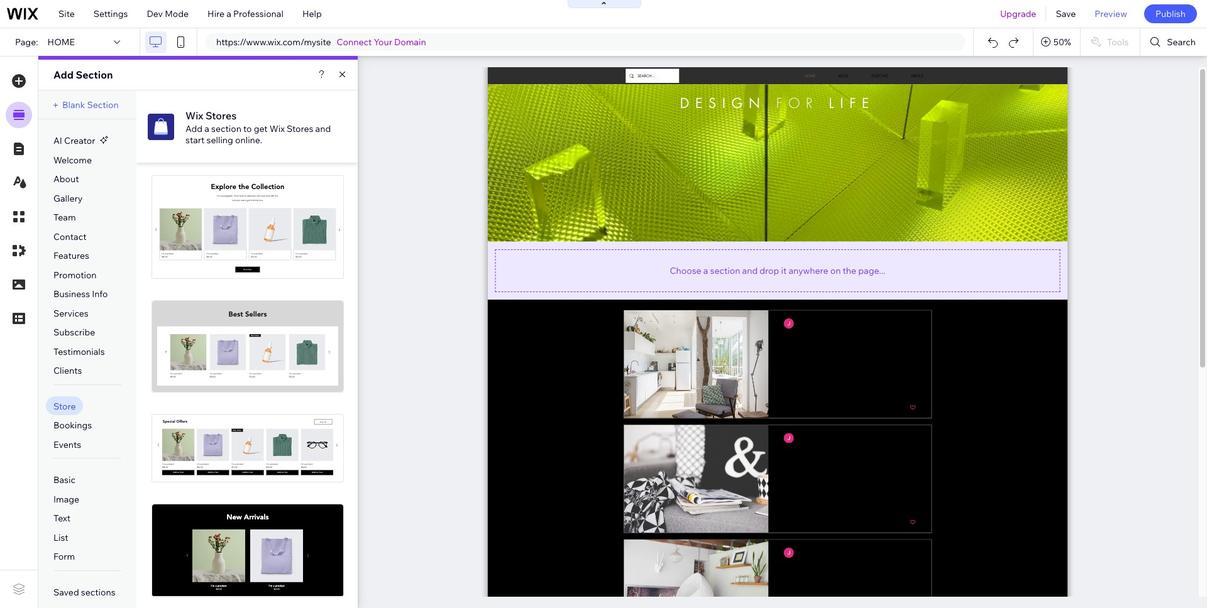 Task type: locate. For each thing, give the bounding box(es) containing it.
store
[[53, 401, 76, 412]]

clients
[[53, 366, 82, 377]]

0 horizontal spatial and
[[316, 123, 331, 134]]

welcome
[[53, 154, 92, 166]]

add for 1st add wix stores button from the top
[[216, 222, 233, 233]]

business
[[53, 289, 90, 300]]

preview
[[1095, 8, 1128, 20]]

gallery down about
[[53, 193, 83, 204]]

1 vertical spatial section
[[711, 265, 741, 276]]

add wix stores button
[[205, 218, 291, 237], [205, 338, 291, 357], [205, 440, 291, 459], [205, 542, 291, 561]]

4 add wix stores from the top
[[216, 546, 279, 557]]

1 horizontal spatial gallery
[[229, 396, 254, 405]]

stores
[[206, 109, 237, 122], [287, 123, 314, 134], [253, 222, 279, 233], [253, 341, 279, 353], [253, 443, 279, 455], [253, 546, 279, 557]]

home
[[48, 36, 75, 48]]

2 add wix stores button from the top
[[205, 338, 291, 357]]

tools button
[[1081, 28, 1141, 56]]

start
[[186, 134, 205, 146]]

section up 'blank section'
[[76, 69, 113, 81]]

1 vertical spatial section
[[87, 99, 119, 111]]

a
[[227, 8, 231, 20], [205, 123, 209, 134], [704, 265, 709, 276]]

online.
[[235, 134, 262, 146]]

-
[[256, 396, 258, 405]]

0 vertical spatial section
[[76, 69, 113, 81]]

add
[[53, 69, 74, 81], [186, 123, 203, 134], [216, 222, 233, 233], [216, 341, 233, 353], [216, 443, 233, 455], [216, 546, 233, 557]]

0 vertical spatial and
[[316, 123, 331, 134]]

a for choose
[[704, 265, 709, 276]]

professional
[[233, 8, 284, 20]]

hire a professional
[[208, 8, 284, 20]]

1 horizontal spatial a
[[227, 8, 231, 20]]

section
[[211, 123, 242, 134], [711, 265, 741, 276]]

connect
[[337, 36, 372, 48]]

section inside wix stores add a section to get wix stores and start selling online.
[[211, 123, 242, 134]]

add inside wix stores add a section to get wix stores and start selling online.
[[186, 123, 203, 134]]

add for second add wix stores button from the top of the page
[[216, 341, 233, 353]]

https://www.wix.com/mysite
[[216, 36, 331, 48]]

contact
[[53, 231, 86, 243]]

it
[[782, 265, 787, 276]]

wix
[[186, 109, 203, 122], [270, 123, 285, 134], [235, 222, 251, 233], [235, 341, 251, 353], [235, 443, 251, 455], [235, 546, 251, 557]]

1 vertical spatial a
[[205, 123, 209, 134]]

and left drop
[[743, 265, 758, 276]]

a left to
[[205, 123, 209, 134]]

a right the hire in the left of the page
[[227, 8, 231, 20]]

1 horizontal spatial and
[[743, 265, 758, 276]]

add wix stores for 1st add wix stores button from the bottom
[[216, 546, 279, 557]]

3 add wix stores from the top
[[216, 443, 279, 455]]

wix for 1st add wix stores button from the bottom
[[235, 546, 251, 557]]

1 horizontal spatial section
[[711, 265, 741, 276]]

0 vertical spatial section
[[211, 123, 242, 134]]

blank
[[62, 99, 85, 111]]

1 add wix stores from the top
[[216, 222, 279, 233]]

add wix stores for 1st add wix stores button from the top
[[216, 222, 279, 233]]

2 vertical spatial a
[[704, 265, 709, 276]]

testimonials
[[53, 346, 105, 358]]

1 vertical spatial gallery
[[229, 396, 254, 405]]

search button
[[1141, 28, 1208, 56]]

stores for second add wix stores button from the top of the page
[[253, 341, 279, 353]]

mode
[[165, 8, 189, 20]]

a right choose
[[704, 265, 709, 276]]

0 vertical spatial a
[[227, 8, 231, 20]]

section right blank at the top of the page
[[87, 99, 119, 111]]

section right choose
[[711, 265, 741, 276]]

0 horizontal spatial section
[[211, 123, 242, 134]]

events
[[53, 440, 81, 451]]

settings
[[94, 8, 128, 20]]

3 add wix stores button from the top
[[205, 440, 291, 459]]

section for add section
[[76, 69, 113, 81]]

blank section
[[62, 99, 119, 111]]

stores for 1st add wix stores button from the top
[[253, 222, 279, 233]]

minimalist
[[260, 396, 296, 405]]

promotion
[[53, 270, 97, 281]]

50%
[[1054, 36, 1072, 48]]

get
[[254, 123, 268, 134]]

2 horizontal spatial a
[[704, 265, 709, 276]]

4 add wix stores button from the top
[[205, 542, 291, 561]]

section
[[76, 69, 113, 81], [87, 99, 119, 111]]

2 add wix stores from the top
[[216, 341, 279, 353]]

and right get
[[316, 123, 331, 134]]

gallery left '-'
[[229, 396, 254, 405]]

0 vertical spatial gallery
[[53, 193, 83, 204]]

section for blank section
[[87, 99, 119, 111]]

choose a section and drop it anywhere on the page...
[[670, 265, 886, 276]]

text
[[53, 513, 71, 525]]

0 horizontal spatial a
[[205, 123, 209, 134]]

and
[[316, 123, 331, 134], [743, 265, 758, 276]]

stores for 1st add wix stores button from the bottom
[[253, 546, 279, 557]]

gallery
[[53, 193, 83, 204], [229, 396, 254, 405]]

add wix stores
[[216, 222, 279, 233], [216, 341, 279, 353], [216, 443, 279, 455], [216, 546, 279, 557]]

bookings
[[53, 420, 92, 432]]

about
[[53, 174, 79, 185]]

preview button
[[1086, 0, 1137, 28]]

site
[[59, 8, 75, 20]]

to
[[243, 123, 252, 134]]

section left to
[[211, 123, 242, 134]]

domain
[[394, 36, 426, 48]]



Task type: vqa. For each thing, say whether or not it's contained in the screenshot.
rightmost the Gallery
yes



Task type: describe. For each thing, give the bounding box(es) containing it.
save
[[1056, 8, 1077, 20]]

help
[[303, 8, 322, 20]]

dev
[[147, 8, 163, 20]]

wix for second add wix stores button from the top of the page
[[235, 341, 251, 353]]

a inside wix stores add a section to get wix stores and start selling online.
[[205, 123, 209, 134]]

choose
[[670, 265, 702, 276]]

creator
[[64, 135, 95, 147]]

add wix stores for 3rd add wix stores button
[[216, 443, 279, 455]]

add for 3rd add wix stores button
[[216, 443, 233, 455]]

drop
[[760, 265, 780, 276]]

publish button
[[1145, 4, 1198, 23]]

team
[[53, 212, 76, 223]]

upgrade
[[1001, 8, 1037, 20]]

features
[[53, 250, 89, 262]]

add section
[[53, 69, 113, 81]]

product gallery - minimalist
[[199, 396, 296, 405]]

saved sections
[[53, 587, 116, 599]]

1 vertical spatial and
[[743, 265, 758, 276]]

subscribe
[[53, 327, 95, 339]]

business info
[[53, 289, 108, 300]]

search
[[1168, 36, 1196, 48]]

50% button
[[1034, 28, 1081, 56]]

anywhere
[[789, 265, 829, 276]]

wix stores add a section to get wix stores and start selling online.
[[186, 109, 331, 146]]

image
[[53, 494, 79, 506]]

0 horizontal spatial gallery
[[53, 193, 83, 204]]

basic
[[53, 475, 75, 486]]

your
[[374, 36, 392, 48]]

sections
[[81, 587, 116, 599]]

dev mode
[[147, 8, 189, 20]]

https://www.wix.com/mysite connect your domain
[[216, 36, 426, 48]]

selling
[[207, 134, 233, 146]]

product
[[199, 396, 228, 405]]

services
[[53, 308, 89, 319]]

publish
[[1156, 8, 1186, 20]]

saved
[[53, 587, 79, 599]]

wix for 1st add wix stores button from the top
[[235, 222, 251, 233]]

page...
[[859, 265, 886, 276]]

wix stores image
[[148, 114, 174, 140]]

tools
[[1108, 36, 1129, 48]]

ai
[[53, 135, 62, 147]]

1 add wix stores button from the top
[[205, 218, 291, 237]]

wix for 3rd add wix stores button
[[235, 443, 251, 455]]

info
[[92, 289, 108, 300]]

a for hire
[[227, 8, 231, 20]]

list
[[53, 533, 68, 544]]

on
[[831, 265, 841, 276]]

save button
[[1047, 0, 1086, 28]]

add for 1st add wix stores button from the bottom
[[216, 546, 233, 557]]

ai creator
[[53, 135, 95, 147]]

add wix stores for second add wix stores button from the top of the page
[[216, 341, 279, 353]]

form
[[53, 552, 75, 563]]

hire
[[208, 8, 225, 20]]

the
[[843, 265, 857, 276]]

and inside wix stores add a section to get wix stores and start selling online.
[[316, 123, 331, 134]]

stores for 3rd add wix stores button
[[253, 443, 279, 455]]



